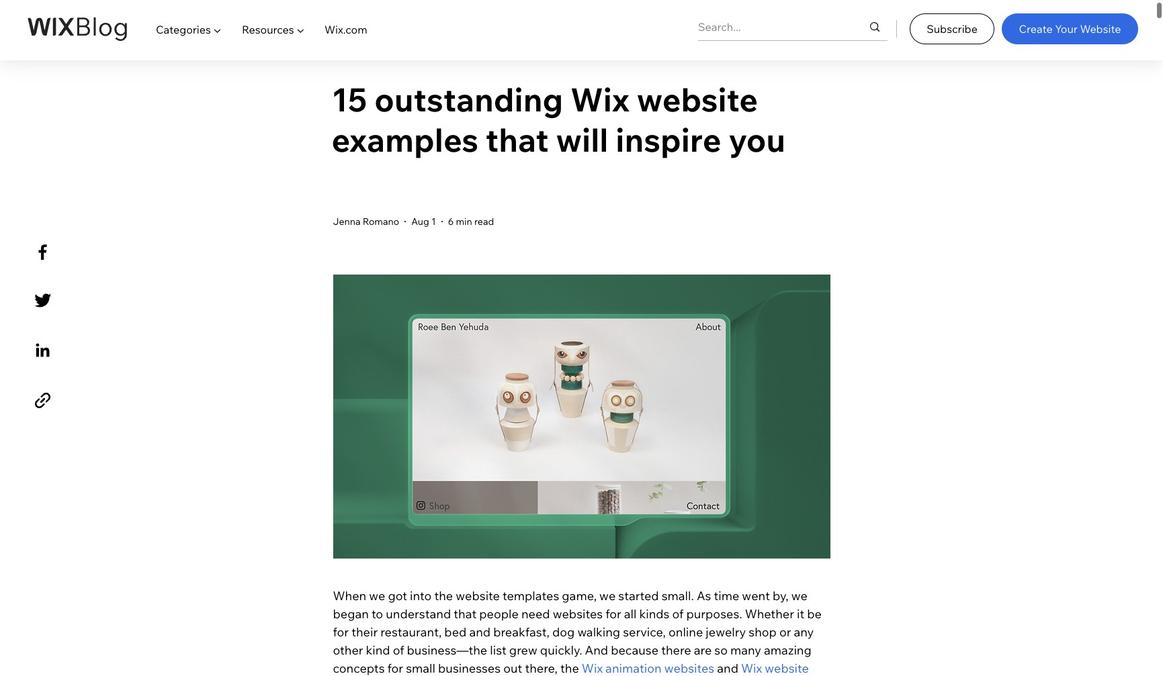 Task type: describe. For each thing, give the bounding box(es) containing it.
min
[[456, 215, 472, 227]]

▼ for resources  ▼
[[296, 23, 305, 36]]

0 vertical spatial of
[[672, 607, 684, 622]]

that inside 15 outstanding wix website examples that will inspire you
[[486, 120, 549, 160]]

categories
[[156, 23, 211, 36]]

share article on facebook image
[[31, 241, 54, 264]]

went
[[742, 589, 770, 604]]

website essentials
[[332, 48, 433, 60]]

share article on twitter image
[[31, 289, 54, 313]]

essentials
[[376, 48, 433, 60]]

aug
[[411, 215, 429, 227]]

businesses
[[438, 661, 501, 677]]

small
[[406, 661, 435, 677]]

inspire
[[616, 120, 721, 160]]

create your website link
[[1002, 13, 1138, 44]]

share article on linkedin image
[[31, 339, 54, 362]]

need
[[521, 607, 550, 622]]

list
[[490, 643, 507, 658]]

and inside when we got into the website templates game, we started small. as time went by, we began to understand that people need websites for all kinds of purposes. whether it be for their restaurant, bed and breakfast, dog walking service, online jewelry shop or any other kind of business—the list grew quickly. and because there are so many amazing concepts for small businesses out there, the
[[469, 625, 491, 640]]

your
[[1055, 22, 1078, 35]]

amazing
[[764, 643, 812, 658]]

aug 1
[[411, 215, 436, 227]]

when
[[333, 589, 366, 604]]

1 vertical spatial the
[[560, 661, 579, 677]]

1 vertical spatial of
[[393, 643, 404, 658]]

6 min read
[[448, 215, 494, 227]]

out
[[503, 661, 522, 677]]

1 horizontal spatial websites
[[664, 661, 714, 677]]

that inside when we got into the website templates game, we started small. as time went by, we began to understand that people need websites for all kinds of purposes. whether it be for their restaurant, bed and breakfast, dog walking service, online jewelry shop or any other kind of business—the list grew quickly. and because there are so many amazing concepts for small businesses out there, the
[[454, 607, 477, 622]]

wix website examples image
[[333, 275, 830, 559]]

wix for animation
[[582, 661, 603, 677]]

share article on facebook image
[[31, 241, 54, 264]]

resources  ▼
[[242, 23, 305, 36]]

websites inside when we got into the website templates game, we started small. as time went by, we began to understand that people need websites for all kinds of purposes. whether it be for their restaurant, bed and breakfast, dog walking service, online jewelry shop or any other kind of business—the list grew quickly. and because there are so many amazing concepts for small businesses out there, the
[[553, 607, 603, 622]]

wix.com
[[325, 23, 367, 36]]

business—the
[[407, 643, 487, 658]]

wix website
[[333, 661, 812, 677]]

be
[[807, 607, 822, 622]]

will
[[556, 120, 608, 160]]

website inside when we got into the website templates game, we started small. as time went by, we began to understand that people need websites for all kinds of purposes. whether it be for their restaurant, bed and breakfast, dog walking service, online jewelry shop or any other kind of business—the list grew quickly. and because there are so many amazing concepts for small businesses out there, the
[[456, 589, 500, 604]]

time
[[714, 589, 739, 604]]

so
[[715, 643, 728, 658]]

wix animation websites and
[[582, 661, 741, 677]]

website essentials link
[[332, 48, 829, 60]]

whether
[[745, 607, 794, 622]]

jenna romano
[[333, 215, 399, 227]]

understand
[[386, 607, 451, 622]]

0 horizontal spatial for
[[333, 625, 349, 640]]

Search... search field
[[698, 13, 842, 40]]

walking
[[577, 625, 620, 640]]

breakfast,
[[493, 625, 550, 640]]

by,
[[773, 589, 789, 604]]

website inside 15 outstanding wix website examples that will inspire you
[[637, 79, 758, 120]]

subscribe
[[927, 22, 978, 35]]

categories ▼
[[156, 23, 221, 36]]

wix website link
[[333, 661, 812, 677]]

0 vertical spatial for
[[606, 607, 621, 622]]

game,
[[562, 589, 597, 604]]



Task type: locate. For each thing, give the bounding box(es) containing it.
website
[[637, 79, 758, 120], [456, 589, 500, 604], [765, 661, 809, 677]]

we
[[369, 589, 385, 604], [599, 589, 616, 604], [791, 589, 808, 604]]

3 we from the left
[[791, 589, 808, 604]]

we right "game,"
[[599, 589, 616, 604]]

restaurant,
[[380, 625, 442, 640]]

into
[[410, 589, 432, 604]]

1 vertical spatial that
[[454, 607, 477, 622]]

1 horizontal spatial for
[[387, 661, 403, 677]]

0 vertical spatial website
[[637, 79, 758, 120]]

subscribe link
[[910, 13, 995, 44]]

0 horizontal spatial the
[[434, 589, 453, 604]]

we up to
[[369, 589, 385, 604]]

and right bed
[[469, 625, 491, 640]]

other
[[333, 643, 363, 658]]

bed
[[444, 625, 467, 640]]

1 horizontal spatial and
[[717, 661, 738, 677]]

for down kind
[[387, 661, 403, 677]]

1 vertical spatial websites
[[664, 661, 714, 677]]

1 horizontal spatial of
[[672, 607, 684, 622]]

romano
[[363, 215, 399, 227]]

of down small.
[[672, 607, 684, 622]]

that up bed
[[454, 607, 477, 622]]

wix down many
[[741, 661, 762, 677]]

as
[[697, 589, 711, 604]]

1 ▼ from the left
[[213, 23, 221, 36]]

templates
[[503, 589, 559, 604]]

websites
[[553, 607, 603, 622], [664, 661, 714, 677]]

create your website
[[1019, 22, 1121, 35]]

dog
[[552, 625, 575, 640]]

website inside wix website
[[765, 661, 809, 677]]

0 horizontal spatial ▼
[[213, 23, 221, 36]]

grew
[[509, 643, 537, 658]]

▼ for categories ▼
[[213, 23, 221, 36]]

1 horizontal spatial that
[[486, 120, 549, 160]]

0 vertical spatial and
[[469, 625, 491, 640]]

wix inside wix website
[[741, 661, 762, 677]]

None search field
[[698, 13, 888, 40]]

all
[[624, 607, 637, 622]]

websites down "game,"
[[553, 607, 603, 622]]

people
[[479, 607, 519, 622]]

shop
[[749, 625, 777, 640]]

for left all
[[606, 607, 621, 622]]

we up it
[[791, 589, 808, 604]]

2 vertical spatial website
[[765, 661, 809, 677]]

1 vertical spatial for
[[333, 625, 349, 640]]

websites down there
[[664, 661, 714, 677]]

that left will
[[486, 120, 549, 160]]

of right kind
[[393, 643, 404, 658]]

online
[[669, 625, 703, 640]]

small.
[[662, 589, 694, 604]]

2 vertical spatial for
[[387, 661, 403, 677]]

animation
[[606, 661, 662, 677]]

when we got into the website templates game, we started small. as time went by, we began to understand that people need websites for all kinds of purposes. whether it be for their restaurant, bed and breakfast, dog walking service, online jewelry shop or any other kind of business—the list grew quickly. and because there are so many amazing concepts for small businesses out there, the
[[333, 589, 825, 677]]

of
[[672, 607, 684, 622], [393, 643, 404, 658]]

1 horizontal spatial ▼
[[296, 23, 305, 36]]

0 vertical spatial websites
[[553, 607, 603, 622]]

create
[[1019, 22, 1053, 35]]

it
[[797, 607, 805, 622]]

0 horizontal spatial and
[[469, 625, 491, 640]]

2 horizontal spatial for
[[606, 607, 621, 622]]

wix down website essentials link
[[570, 79, 630, 120]]

kinds
[[639, 607, 670, 622]]

wix for website
[[741, 661, 762, 677]]

and down so
[[717, 661, 738, 677]]

began
[[333, 607, 369, 622]]

1 vertical spatial and
[[717, 661, 738, 677]]

their
[[352, 625, 378, 640]]

jenna romano link
[[333, 215, 399, 229]]

many
[[730, 643, 761, 658]]

▼ right categories
[[213, 23, 221, 36]]

for
[[606, 607, 621, 622], [333, 625, 349, 640], [387, 661, 403, 677]]

started
[[618, 589, 659, 604]]

wix animation websites link
[[582, 661, 714, 677]]

share article on linkedin image
[[31, 339, 54, 362]]

there,
[[525, 661, 558, 677]]

2 horizontal spatial website
[[765, 661, 809, 677]]

6
[[448, 215, 454, 227]]

and
[[469, 625, 491, 640], [717, 661, 738, 677]]

wix.com link
[[314, 11, 378, 48]]

the down "quickly."
[[560, 661, 579, 677]]

wix
[[570, 79, 630, 120], [582, 661, 603, 677], [741, 661, 762, 677]]

jenna
[[333, 215, 361, 227]]

0 horizontal spatial that
[[454, 607, 477, 622]]

the
[[434, 589, 453, 604], [560, 661, 579, 677]]

2 horizontal spatial we
[[791, 589, 808, 604]]

wix inside 15 outstanding wix website examples that will inspire you
[[570, 79, 630, 120]]

the right into
[[434, 589, 453, 604]]

for up the other
[[333, 625, 349, 640]]

share article on twitter image
[[31, 289, 54, 313]]

quickly.
[[540, 643, 582, 658]]

because
[[611, 643, 659, 658]]

examples
[[332, 120, 478, 160]]

and
[[585, 643, 608, 658]]

2 we from the left
[[599, 589, 616, 604]]

you
[[729, 120, 786, 160]]

any
[[794, 625, 814, 640]]

15
[[332, 79, 367, 120]]

to
[[372, 607, 383, 622]]

0 vertical spatial the
[[434, 589, 453, 604]]

0 horizontal spatial website
[[456, 589, 500, 604]]

1 vertical spatial website
[[456, 589, 500, 604]]

1 we from the left
[[369, 589, 385, 604]]

1
[[431, 215, 436, 227]]

copy link of the article image
[[31, 389, 54, 413], [31, 389, 54, 413]]

there
[[661, 643, 691, 658]]

resources
[[242, 23, 294, 36]]

concepts
[[333, 661, 385, 677]]

0 horizontal spatial websites
[[553, 607, 603, 622]]

kind
[[366, 643, 390, 658]]

1 horizontal spatial website
[[637, 79, 758, 120]]

purposes.
[[686, 607, 742, 622]]

outstanding
[[374, 79, 563, 120]]

2 ▼ from the left
[[296, 23, 305, 36]]

are
[[694, 643, 712, 658]]

0 horizontal spatial of
[[393, 643, 404, 658]]

that
[[486, 120, 549, 160], [454, 607, 477, 622]]

▼ right resources
[[296, 23, 305, 36]]

website
[[1080, 22, 1121, 35]]

0 vertical spatial that
[[486, 120, 549, 160]]

read
[[474, 215, 494, 227]]

service,
[[623, 625, 666, 640]]

15 outstanding wix website examples that will inspire you
[[332, 79, 786, 160]]

got
[[388, 589, 407, 604]]

wix down and
[[582, 661, 603, 677]]

or
[[779, 625, 791, 640]]

1 horizontal spatial we
[[599, 589, 616, 604]]

jewelry
[[706, 625, 746, 640]]

0 horizontal spatial we
[[369, 589, 385, 604]]

1 horizontal spatial the
[[560, 661, 579, 677]]

website
[[332, 48, 373, 60]]

▼
[[213, 23, 221, 36], [296, 23, 305, 36]]



Task type: vqa. For each thing, say whether or not it's contained in the screenshot.
the "WEBSITE ESSENTIALS" "link"
yes



